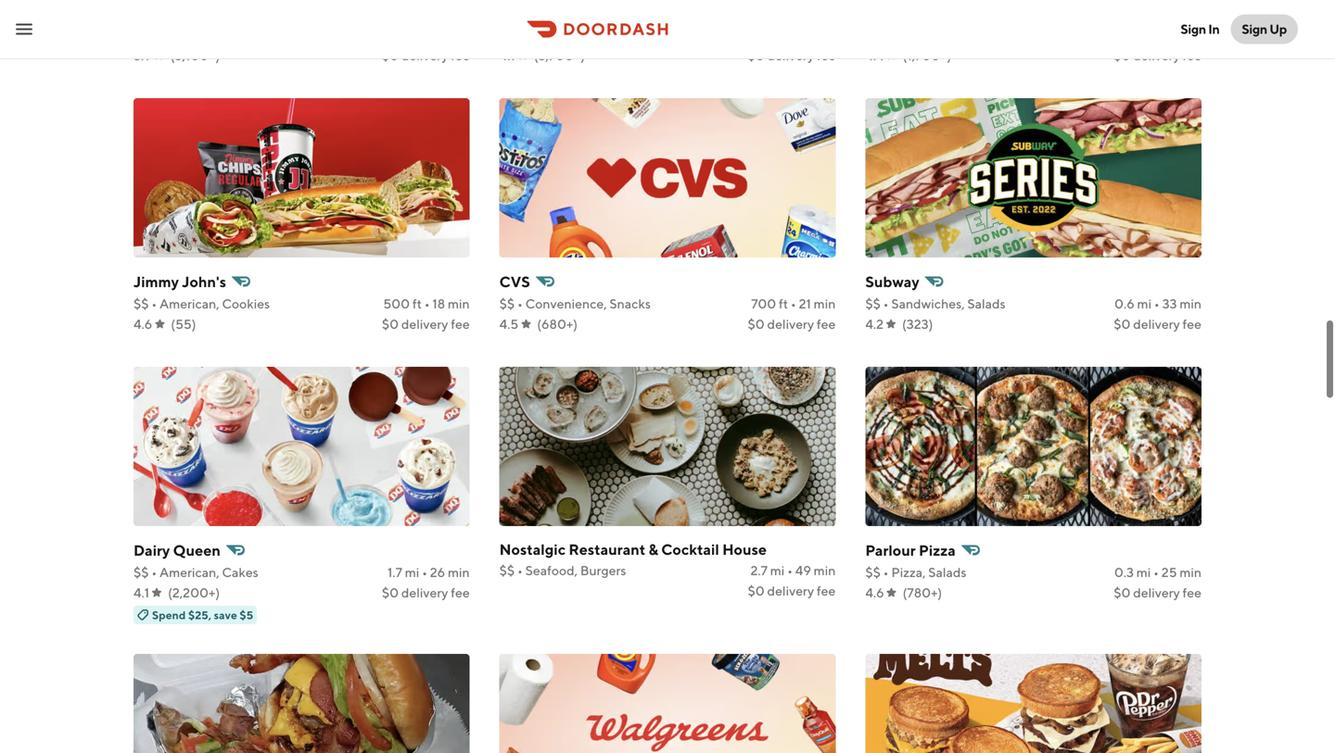 Task type: describe. For each thing, give the bounding box(es) containing it.
jimmy
[[134, 273, 179, 291]]

(323)
[[902, 317, 933, 332]]

pizza
[[919, 542, 956, 560]]

• left 21
[[791, 296, 796, 312]]

700 ft • 21 min
[[751, 296, 836, 312]]

seafood,
[[525, 563, 578, 579]]

25
[[1162, 565, 1177, 580]]

• down tgi
[[517, 27, 523, 43]]

$​0 delivery fee for parlour pizza
[[1114, 586, 1202, 601]]

sign for sign in
[[1181, 21, 1206, 37]]

(55)
[[171, 317, 196, 332]]

$$ • american, cakes
[[134, 565, 258, 580]]

sandwiches,
[[891, 296, 965, 312]]

fee for dairy queen
[[451, 586, 470, 601]]

cocktail
[[661, 541, 719, 559]]

1.7 mi • 26 min
[[388, 565, 470, 580]]

delivery for tgi fridays
[[767, 48, 814, 63]]

sign for sign up
[[1242, 21, 1267, 37]]

min right 49
[[814, 563, 836, 579]]

fridays
[[528, 4, 578, 22]]

delivery for parlour pizza
[[1133, 586, 1180, 601]]

$​0 for subway
[[1114, 317, 1131, 332]]

parlour
[[865, 542, 916, 560]]

mi right 2.2
[[1138, 27, 1153, 43]]

spend $25, save $5
[[152, 609, 253, 622]]

3.9
[[134, 48, 152, 63]]

21
[[799, 296, 811, 312]]

$25,
[[188, 609, 211, 622]]

mi right 2.7
[[770, 563, 785, 579]]

$$ for parlour pizza
[[865, 565, 881, 580]]

(2,200+)
[[168, 586, 220, 601]]

nostalgic
[[499, 541, 566, 559]]

fee for tgi fridays
[[817, 48, 836, 63]]

cakes
[[222, 565, 258, 580]]

john's
[[182, 273, 226, 291]]

2.7 mi • 49 min
[[751, 563, 836, 579]]

4.6 for jimmy john's
[[134, 317, 152, 332]]

ft for jimmy john's
[[412, 296, 422, 312]]

$$ • american, cookies
[[134, 296, 270, 312]]

$$ for dairy queen
[[134, 565, 149, 580]]

sign in
[[1181, 21, 1220, 37]]

american, for john's
[[159, 296, 219, 312]]

(680+)
[[537, 317, 578, 332]]

(3,700+)
[[534, 48, 585, 63]]

0.3 mi • 25 min
[[1114, 565, 1202, 580]]

house
[[722, 541, 767, 559]]

$​0 for cvs
[[748, 317, 765, 332]]

mi for parlour pizza
[[1137, 565, 1151, 580]]

0.6
[[1115, 296, 1135, 312]]

$$ down nostalgic
[[499, 563, 515, 579]]

open menu image
[[13, 18, 35, 40]]

snacks
[[610, 296, 651, 312]]

burgers
[[580, 563, 626, 579]]

tgi
[[499, 4, 525, 22]]

4.4
[[865, 48, 884, 63]]

18
[[432, 296, 445, 312]]

(1,700+)
[[903, 48, 952, 63]]

$$ for tgi fridays
[[499, 27, 515, 43]]

2.2 mi • 27 min
[[1118, 27, 1202, 43]]

4.1 for tgi fridays
[[499, 48, 515, 63]]

$​0 delivery fee for dairy queen
[[382, 586, 470, 601]]

$​0 delivery fee for subway
[[1114, 317, 1202, 332]]

• down jimmy
[[151, 296, 157, 312]]

• left 25
[[1154, 565, 1159, 580]]

4.5
[[499, 317, 519, 332]]

&
[[649, 541, 658, 559]]

$$ • american, salads
[[499, 27, 626, 43]]

$​0 for dairy queen
[[382, 586, 399, 601]]

• left 18
[[424, 296, 430, 312]]

sign up
[[1242, 21, 1287, 37]]

• down parlour
[[883, 565, 889, 580]]

cookies
[[222, 296, 270, 312]]

$​0 for tgi fridays
[[748, 48, 765, 63]]



Task type: vqa. For each thing, say whether or not it's contained in the screenshot.
middle 1
no



Task type: locate. For each thing, give the bounding box(es) containing it.
pizza,
[[891, 565, 926, 580]]

delivery for dairy queen
[[401, 586, 448, 601]]

2 sign from the left
[[1242, 21, 1267, 37]]

sign left in
[[1181, 21, 1206, 37]]

0 vertical spatial american,
[[525, 27, 585, 43]]

ft
[[412, 296, 422, 312], [779, 296, 788, 312]]

• left 33
[[1154, 296, 1160, 312]]

spend
[[152, 609, 186, 622]]

mi
[[1138, 27, 1153, 43], [1137, 296, 1152, 312], [770, 563, 785, 579], [405, 565, 419, 580], [1137, 565, 1151, 580]]

american,
[[525, 27, 585, 43], [159, 296, 219, 312], [159, 565, 219, 580]]

$$ down tgi
[[499, 27, 515, 43]]

min right the 26
[[448, 565, 470, 580]]

0.6 mi • 33 min
[[1115, 296, 1202, 312]]

$​0 delivery fee for cvs
[[748, 317, 836, 332]]

2 vertical spatial salads
[[928, 565, 967, 580]]

american, up (55)
[[159, 296, 219, 312]]

$$ for cvs
[[499, 296, 515, 312]]

1 horizontal spatial sign
[[1242, 21, 1267, 37]]

• left 49
[[787, 563, 793, 579]]

min right 33
[[1180, 296, 1202, 312]]

american, for queen
[[159, 565, 219, 580]]

$​0 for jimmy john's
[[382, 317, 399, 332]]

1 vertical spatial american,
[[159, 296, 219, 312]]

save
[[214, 609, 237, 622]]

$$ up 4.5
[[499, 296, 515, 312]]

min right 25
[[1180, 565, 1202, 580]]

1 horizontal spatial 4.6
[[865, 586, 884, 601]]

$$ down jimmy
[[134, 296, 149, 312]]

$$ down parlour
[[865, 565, 881, 580]]

2.2
[[1118, 27, 1136, 43]]

ft for cvs
[[779, 296, 788, 312]]

nostalgic restaurant & cocktail house
[[499, 541, 767, 559]]

delivery for cvs
[[767, 317, 814, 332]]

49
[[795, 563, 811, 579]]

• down dairy
[[151, 565, 157, 580]]

cvs
[[499, 273, 530, 291]]

0 horizontal spatial sign
[[1181, 21, 1206, 37]]

$​0 delivery fee for tgi fridays
[[748, 48, 836, 63]]

4.6 for parlour pizza
[[865, 586, 884, 601]]

1 vertical spatial salads
[[967, 296, 1006, 312]]

0.3
[[1114, 565, 1134, 580]]

dairy queen
[[134, 542, 221, 560]]

ft right 500
[[412, 296, 422, 312]]

• left the 27
[[1155, 27, 1161, 43]]

mi right 1.7 on the left of page
[[405, 565, 419, 580]]

$$ • pizza, salads
[[865, 565, 967, 580]]

4.6 left (55)
[[134, 317, 152, 332]]

delivery for subway
[[1133, 317, 1180, 332]]

1 sign from the left
[[1181, 21, 1206, 37]]

salads for parlour pizza
[[928, 565, 967, 580]]

26
[[430, 565, 445, 580]]

sign inside sign up link
[[1242, 21, 1267, 37]]

delivery
[[401, 48, 448, 63], [767, 48, 814, 63], [1133, 48, 1180, 63], [401, 317, 448, 332], [767, 317, 814, 332], [1133, 317, 1180, 332], [767, 584, 814, 599], [401, 586, 448, 601], [1133, 586, 1180, 601]]

mi right 0.3
[[1137, 565, 1151, 580]]

min right 21
[[814, 296, 836, 312]]

0 horizontal spatial salads
[[588, 27, 626, 43]]

(3,100+)
[[170, 48, 220, 63]]

min right 18
[[448, 296, 470, 312]]

mi right 0.6 on the right top of page
[[1137, 296, 1152, 312]]

2 ft from the left
[[779, 296, 788, 312]]

fee
[[451, 48, 470, 63], [817, 48, 836, 63], [1183, 48, 1202, 63], [451, 317, 470, 332], [817, 317, 836, 332], [1183, 317, 1202, 332], [817, 584, 836, 599], [451, 586, 470, 601], [1183, 586, 1202, 601]]

fee for jimmy john's
[[451, 317, 470, 332]]

1 vertical spatial 4.1
[[134, 586, 149, 601]]

salads for subway
[[967, 296, 1006, 312]]

0 horizontal spatial ft
[[412, 296, 422, 312]]

fee for subway
[[1183, 317, 1202, 332]]

$​0 delivery fee
[[382, 48, 470, 63], [748, 48, 836, 63], [1114, 48, 1202, 63], [382, 317, 470, 332], [748, 317, 836, 332], [1114, 317, 1202, 332], [748, 584, 836, 599], [382, 586, 470, 601], [1114, 586, 1202, 601]]

salads
[[588, 27, 626, 43], [967, 296, 1006, 312], [928, 565, 967, 580]]

min right the 27
[[1180, 27, 1202, 43]]

american, up (3,700+)
[[525, 27, 585, 43]]

$$ • convenience, snacks
[[499, 296, 651, 312]]

$$ • seafood, burgers
[[499, 563, 626, 579]]

sign in link
[[1170, 11, 1231, 48]]

sign
[[1181, 21, 1206, 37], [1242, 21, 1267, 37]]

• down the subway
[[883, 296, 889, 312]]

sign up link
[[1231, 14, 1298, 44]]

sign left up
[[1242, 21, 1267, 37]]

min for dairy queen
[[448, 565, 470, 580]]

american, up (2,200+)
[[159, 565, 219, 580]]

1.7
[[388, 565, 402, 580]]

min for parlour pizza
[[1180, 565, 1202, 580]]

$$
[[499, 27, 515, 43], [134, 296, 149, 312], [499, 296, 515, 312], [865, 296, 881, 312], [499, 563, 515, 579], [134, 565, 149, 580], [865, 565, 881, 580]]

$5
[[240, 609, 253, 622]]

up
[[1270, 21, 1287, 37]]

$$ for subway
[[865, 296, 881, 312]]

parlour pizza
[[865, 542, 956, 560]]

fee for parlour pizza
[[1183, 586, 1202, 601]]

4.1 for dairy queen
[[134, 586, 149, 601]]

queen
[[173, 542, 221, 560]]

4.1 down tgi
[[499, 48, 515, 63]]

0 horizontal spatial 4.6
[[134, 317, 152, 332]]

$​0 delivery fee for jimmy john's
[[382, 317, 470, 332]]

1 vertical spatial 4.6
[[865, 586, 884, 601]]

convenience,
[[525, 296, 607, 312]]

min for subway
[[1180, 296, 1202, 312]]

$$ up 4.2
[[865, 296, 881, 312]]

• down nostalgic
[[517, 563, 523, 579]]

jimmy john's
[[134, 273, 226, 291]]

mi for dairy queen
[[405, 565, 419, 580]]

american, for fridays
[[525, 27, 585, 43]]

$$ down dairy
[[134, 565, 149, 580]]

in
[[1208, 21, 1220, 37]]

0 vertical spatial 4.6
[[134, 317, 152, 332]]

1 horizontal spatial salads
[[928, 565, 967, 580]]

(780+)
[[903, 586, 942, 601]]

dairy
[[134, 542, 170, 560]]

4.1 down dairy
[[134, 586, 149, 601]]

fee for cvs
[[817, 317, 836, 332]]

500
[[383, 296, 410, 312]]

subway
[[865, 273, 919, 291]]

1 horizontal spatial ft
[[779, 296, 788, 312]]

restaurant
[[569, 541, 646, 559]]

700
[[751, 296, 776, 312]]

4.6 down parlour
[[865, 586, 884, 601]]

1 horizontal spatial 4.1
[[499, 48, 515, 63]]

1 ft from the left
[[412, 296, 422, 312]]

$$ for jimmy john's
[[134, 296, 149, 312]]

• left the 26
[[422, 565, 427, 580]]

2 horizontal spatial salads
[[967, 296, 1006, 312]]

$​0
[[382, 48, 399, 63], [748, 48, 765, 63], [1114, 48, 1131, 63], [382, 317, 399, 332], [748, 317, 765, 332], [1114, 317, 1131, 332], [748, 584, 765, 599], [382, 586, 399, 601], [1114, 586, 1131, 601]]

tgi fridays
[[499, 4, 578, 22]]

min for jimmy john's
[[448, 296, 470, 312]]

ft right 700
[[779, 296, 788, 312]]

salads for tgi fridays
[[588, 27, 626, 43]]

mi for subway
[[1137, 296, 1152, 312]]

33
[[1162, 296, 1177, 312]]

min
[[1180, 27, 1202, 43], [448, 296, 470, 312], [814, 296, 836, 312], [1180, 296, 1202, 312], [814, 563, 836, 579], [448, 565, 470, 580], [1180, 565, 1202, 580]]

$​0 for parlour pizza
[[1114, 586, 1131, 601]]

27
[[1163, 27, 1177, 43]]

0 horizontal spatial 4.1
[[134, 586, 149, 601]]

2 vertical spatial american,
[[159, 565, 219, 580]]

500 ft • 18 min
[[383, 296, 470, 312]]

sign inside sign in link
[[1181, 21, 1206, 37]]

• down the "cvs"
[[517, 296, 523, 312]]

0 vertical spatial 4.1
[[499, 48, 515, 63]]

•
[[517, 27, 523, 43], [1155, 27, 1161, 43], [151, 296, 157, 312], [424, 296, 430, 312], [517, 296, 523, 312], [791, 296, 796, 312], [883, 296, 889, 312], [1154, 296, 1160, 312], [517, 563, 523, 579], [787, 563, 793, 579], [151, 565, 157, 580], [422, 565, 427, 580], [883, 565, 889, 580], [1154, 565, 1159, 580]]

4.2
[[865, 317, 884, 332]]

$$ • sandwiches, salads
[[865, 296, 1006, 312]]

4.6
[[134, 317, 152, 332], [865, 586, 884, 601]]

0 vertical spatial salads
[[588, 27, 626, 43]]

2.7
[[751, 563, 768, 579]]

4.1
[[499, 48, 515, 63], [134, 586, 149, 601]]

min for cvs
[[814, 296, 836, 312]]

delivery for jimmy john's
[[401, 317, 448, 332]]



